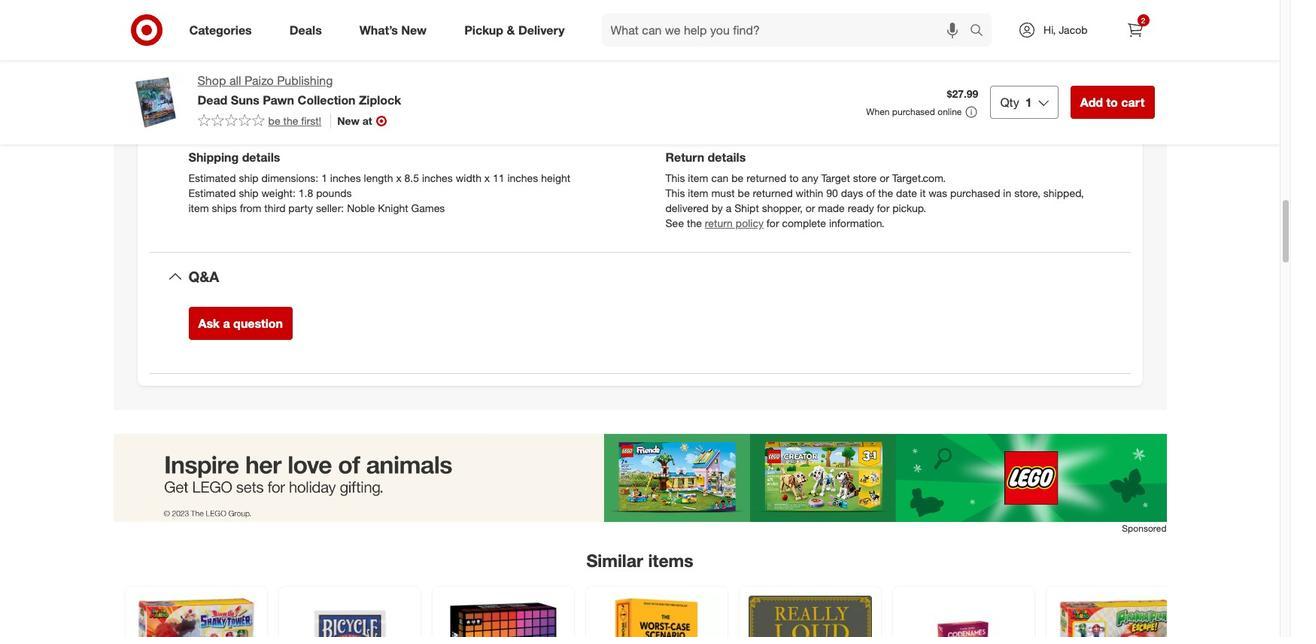 Task type: locate. For each thing, give the bounding box(es) containing it.
manufacturer
[[967, 11, 1030, 24]]

0 horizontal spatial for
[[767, 217, 780, 230]]

1 vertical spatial if
[[189, 60, 194, 72]]

pawn
[[263, 92, 294, 108]]

details up paizo
[[239, 60, 270, 72]]

1.8
[[299, 187, 313, 200]]

1 vertical spatial returned
[[753, 187, 793, 200]]

shipping down dead
[[189, 111, 248, 128]]

new down collection
[[337, 114, 360, 127]]

& down suns
[[252, 111, 262, 128]]

can
[[712, 172, 729, 185]]

1 vertical spatial a
[[726, 202, 732, 215]]

return
[[705, 217, 733, 230]]

for down "shopper,"
[[767, 217, 780, 230]]

at left 1-
[[295, 27, 304, 39]]

1 vertical spatial at
[[363, 114, 372, 127]]

this up delivered
[[666, 187, 685, 200]]

2 horizontal spatial you
[[754, 11, 771, 24]]

1 vertical spatial estimated
[[189, 187, 236, 200]]

be right can
[[732, 172, 744, 185]]

incorrect
[[598, 60, 640, 72]]

games
[[412, 202, 445, 215]]

or left call
[[1070, 11, 1079, 24]]

0 horizontal spatial target
[[189, 27, 217, 39]]

details inside the shipping details estimated ship dimensions: 1 inches length x 8.5 inches width x 11 inches height estimated ship weight: 1.8 pounds item ships from third party seller: noble knight games
[[242, 150, 280, 165]]

1 right qty
[[1026, 95, 1033, 110]]

1 ship from the top
[[239, 172, 259, 185]]

delivered
[[666, 202, 709, 215]]

0 horizontal spatial new
[[337, 114, 360, 127]]

0 horizontal spatial 1
[[322, 172, 327, 185]]

shipping inside the shipping details estimated ship dimensions: 1 inches length x 8.5 inches width x 11 inches height estimated ship weight: 1.8 pounds item ships from third party seller: noble knight games
[[189, 150, 239, 165]]

1 horizontal spatial to
[[790, 172, 799, 185]]

1 vertical spatial shipping
[[189, 150, 239, 165]]

0 vertical spatial &
[[507, 22, 515, 37]]

1 inches from the left
[[330, 172, 361, 185]]

the left first!
[[283, 114, 298, 127]]

ask a question
[[198, 316, 283, 331]]

2 vertical spatial a
[[223, 316, 230, 331]]

about left it.
[[521, 60, 548, 72]]

product
[[643, 60, 680, 72]]

inches right 8.5
[[422, 172, 453, 185]]

0 horizontal spatial about
[[521, 60, 548, 72]]

x left 8.5
[[396, 172, 402, 185]]

item
[[215, 60, 236, 72], [688, 172, 709, 185], [688, 187, 709, 200], [189, 202, 209, 215]]

the worst-case scenario card game image
[[595, 596, 719, 638]]

new at
[[337, 114, 372, 127]]

0 vertical spatial about
[[678, 11, 705, 24]]

directly
[[1032, 11, 1067, 24]]

purchased left in
[[951, 187, 1001, 200]]

collection
[[298, 92, 356, 108]]

0 vertical spatial if
[[532, 11, 538, 24]]

sponsored
[[1123, 523, 1167, 535]]

1 estimated from the top
[[189, 172, 236, 185]]

a right by
[[726, 202, 732, 215]]

11
[[493, 172, 505, 185]]

call
[[1082, 11, 1098, 24]]

details inside return details this item can be returned to any target store or target.com. this item must be returned within 90 days of the date it was purchased in store, shipped, delivered by a shipt shopper, or made ready for pickup. see the return policy for complete information.
[[708, 150, 746, 165]]

inches right 11 on the left top
[[508, 172, 539, 185]]

this
[[708, 11, 725, 24]]

third
[[264, 202, 286, 215]]

add to cart
[[1081, 95, 1145, 110]]

purchased
[[893, 106, 936, 117], [951, 187, 1001, 200]]

0 horizontal spatial purchased
[[893, 106, 936, 117]]

a right ask
[[223, 316, 230, 331]]

details up can
[[708, 150, 746, 165]]

be
[[268, 114, 281, 127], [732, 172, 744, 185], [738, 187, 750, 200]]

1 vertical spatial purchased
[[951, 187, 1001, 200]]

that
[[266, 11, 284, 24]]

1 horizontal spatial a
[[586, 11, 592, 24]]

q&a button
[[149, 253, 1131, 301]]

0 vertical spatial 1
[[1026, 95, 1033, 110]]

1 vertical spatial question
[[233, 316, 283, 331]]

on
[[390, 11, 402, 24]]

2 horizontal spatial to
[[1107, 95, 1119, 110]]

you
[[287, 11, 304, 24], [541, 11, 558, 24], [754, 11, 771, 24]]

& right pickup
[[507, 22, 515, 37]]

label,
[[883, 11, 907, 24]]

you left do
[[287, 11, 304, 24]]

of
[[867, 187, 876, 200]]

be the first!
[[268, 114, 322, 127]]

1 horizontal spatial at
[[363, 114, 372, 127]]

1 up pounds
[[322, 172, 327, 185]]

return
[[666, 150, 705, 165]]

2 ship from the top
[[239, 187, 259, 200]]

you left have
[[541, 11, 558, 24]]

to right add
[[1107, 95, 1119, 110]]

dimensions:
[[262, 172, 319, 185]]

cart
[[1122, 95, 1145, 110]]

complete,
[[389, 60, 436, 72]]

contact
[[910, 11, 946, 24]]

epoch games super mario piranha plant escape! game image
[[1056, 596, 1179, 638]]

shipping for shipping & returns
[[189, 111, 248, 128]]

or right the "accurate" at top left
[[377, 60, 386, 72]]

by
[[712, 202, 723, 215]]

0 vertical spatial new
[[402, 22, 427, 37]]

if down categories
[[189, 60, 194, 72]]

x left 11 on the left top
[[485, 172, 490, 185]]

deals link
[[277, 14, 341, 47]]

x
[[396, 172, 402, 185], [485, 172, 490, 185]]

the left item's
[[834, 11, 849, 24]]

0 vertical spatial estimated
[[189, 172, 236, 185]]

similar
[[587, 551, 644, 572]]

purchased right when
[[893, 106, 936, 117]]

a inside button
[[223, 316, 230, 331]]

0 horizontal spatial a
[[223, 316, 230, 331]]

shipping up ships
[[189, 150, 239, 165]]

target up 90
[[822, 172, 851, 185]]

1 vertical spatial be
[[732, 172, 744, 185]]

1 horizontal spatial inches
[[422, 172, 453, 185]]

made
[[819, 202, 845, 215]]

inches
[[330, 172, 361, 185], [422, 172, 453, 185], [508, 172, 539, 185]]

at down ziplock
[[363, 114, 372, 127]]

0 vertical spatial this
[[666, 172, 685, 185]]

1 horizontal spatial question
[[634, 11, 675, 24]]

first!
[[301, 114, 322, 127]]

2 horizontal spatial inches
[[508, 172, 539, 185]]

not
[[323, 11, 338, 24]]

accurate
[[333, 60, 374, 72]]

1 vertical spatial this
[[666, 187, 685, 200]]

0 vertical spatial target
[[189, 27, 217, 39]]

0 vertical spatial question
[[634, 11, 675, 24]]

item left ships
[[189, 202, 209, 215]]

1 vertical spatial 1
[[322, 172, 327, 185]]

1 vertical spatial new
[[337, 114, 360, 127]]

& inside shipping & returns 'dropdown button'
[[252, 111, 262, 128]]

a
[[586, 11, 592, 24], [726, 202, 732, 215], [223, 316, 230, 331]]

2 vertical spatial to
[[790, 172, 799, 185]]

0 vertical spatial for
[[878, 202, 890, 215]]

a right have
[[586, 11, 592, 24]]

0 horizontal spatial to
[[481, 60, 490, 72]]

1 horizontal spatial purchased
[[951, 187, 1001, 200]]

item,
[[728, 11, 751, 24]]

details for shipping
[[242, 150, 280, 165]]

want
[[455, 60, 478, 72]]

& for shipping
[[252, 111, 262, 128]]

a inside return details this item can be returned to any target store or target.com. this item must be returned within 90 days of the date it was purchased in store, shipped, delivered by a shipt shopper, or made ready for pickup. see the return policy for complete information.
[[726, 202, 732, 215]]

to right want
[[481, 60, 490, 72]]

2 shipping from the top
[[189, 150, 239, 165]]

1 you from the left
[[287, 11, 304, 24]]

return details this item can be returned to any target store or target.com. this item must be returned within 90 days of the date it was purchased in store, shipped, delivered by a shipt shopper, or made ready for pickup. see the return policy for complete information.
[[666, 150, 1085, 230]]

1 horizontal spatial if
[[532, 11, 538, 24]]

2 horizontal spatial a
[[726, 202, 732, 215]]

0 vertical spatial at
[[295, 27, 304, 39]]

shipping for shipping details estimated ship dimensions: 1 inches length x 8.5 inches width x 11 inches height estimated ship weight: 1.8 pounds item ships from third party seller: noble knight games
[[189, 150, 239, 165]]

all
[[230, 73, 241, 88]]

1 vertical spatial &
[[252, 111, 262, 128]]

1 vertical spatial target
[[822, 172, 851, 185]]

be down pawn
[[268, 114, 281, 127]]

1 horizontal spatial 1
[[1026, 95, 1033, 110]]

0 horizontal spatial question
[[233, 316, 283, 331]]

was
[[929, 187, 948, 200]]

1 vertical spatial to
[[1107, 95, 1119, 110]]

details up dimensions:
[[242, 150, 280, 165]]

1 vertical spatial ship
[[239, 187, 259, 200]]

categories link
[[177, 14, 271, 47]]

0 vertical spatial shipping
[[189, 111, 248, 128]]

qty 1
[[1001, 95, 1033, 110]]

1 horizontal spatial about
[[678, 11, 705, 24]]

800-
[[317, 27, 339, 39]]

3 you from the left
[[754, 11, 771, 24]]

question right the specific
[[634, 11, 675, 24]]

consult
[[796, 11, 831, 24]]

from
[[240, 202, 262, 215]]

shipping inside 'dropdown button'
[[189, 111, 248, 128]]

0 horizontal spatial at
[[295, 27, 304, 39]]

it
[[921, 187, 926, 200]]

1 shipping from the top
[[189, 111, 248, 128]]

to inside button
[[1107, 95, 1119, 110]]

1 horizontal spatial x
[[485, 172, 490, 185]]

codenames board game image
[[902, 596, 1026, 638]]

specific
[[595, 11, 631, 24]]

recommend
[[206, 11, 263, 24]]

online
[[938, 106, 962, 117]]

1 horizontal spatial you
[[541, 11, 558, 24]]

0 vertical spatial a
[[586, 11, 592, 24]]

similar items region
[[113, 434, 1188, 638]]

2 x from the left
[[485, 172, 490, 185]]

for right ready
[[878, 202, 890, 215]]

date
[[897, 187, 918, 200]]

to
[[481, 60, 490, 72], [1107, 95, 1119, 110], [790, 172, 799, 185]]

you left may on the top right of the page
[[754, 11, 771, 24]]

new right what's at the top of page
[[402, 22, 427, 37]]

if
[[532, 11, 538, 24], [189, 60, 194, 72]]

0 horizontal spatial x
[[396, 172, 402, 185]]

new
[[402, 22, 427, 37], [337, 114, 360, 127]]

1 horizontal spatial target
[[822, 172, 851, 185]]

pickup & delivery
[[465, 22, 565, 37]]

1 horizontal spatial &
[[507, 22, 515, 37]]

this down return in the right top of the page
[[666, 172, 685, 185]]

0 horizontal spatial &
[[252, 111, 262, 128]]

inches up pounds
[[330, 172, 361, 185]]

0 horizontal spatial you
[[287, 11, 304, 24]]

delivery
[[519, 22, 565, 37]]

knight
[[378, 202, 409, 215]]

2 link
[[1119, 14, 1152, 47]]

pickup & delivery link
[[452, 14, 584, 47]]

if right presented.
[[532, 11, 538, 24]]

the right of
[[879, 187, 894, 200]]

item inside the shipping details estimated ship dimensions: 1 inches length x 8.5 inches width x 11 inches height estimated ship weight: 1.8 pounds item ships from third party seller: noble knight games
[[189, 202, 209, 215]]

returns
[[266, 111, 320, 128]]

question right ask
[[233, 316, 283, 331]]

be up the shipt
[[738, 187, 750, 200]]

& inside pickup & delivery "link"
[[507, 22, 515, 37]]

items
[[649, 551, 694, 572]]

to left any at the right top of the page
[[790, 172, 799, 185]]

about left this
[[678, 11, 705, 24]]

0 horizontal spatial inches
[[330, 172, 361, 185]]

target down we
[[189, 27, 217, 39]]

returned
[[747, 172, 787, 185], [753, 187, 793, 200]]

0 vertical spatial ship
[[239, 172, 259, 185]]

3 inches from the left
[[508, 172, 539, 185]]

target inside we recommend that you do not rely solely on the information presented. if you have a specific question about this item, you may consult the item's label, contact the manufacturer directly or call target guest services at 1-800-591-3869.
[[189, 27, 217, 39]]

1 inside the shipping details estimated ship dimensions: 1 inches length x 8.5 inches width x 11 inches height estimated ship weight: 1.8 pounds item ships from third party seller: noble knight games
[[322, 172, 327, 185]]

complete
[[783, 217, 827, 230]]

what's
[[360, 22, 398, 37]]

item's
[[852, 11, 880, 24]]

epoch games super mario blow up! shaky tower game image
[[134, 596, 258, 638]]



Task type: describe. For each thing, give the bounding box(es) containing it.
2 you from the left
[[541, 11, 558, 24]]

the down delivered
[[687, 217, 702, 230]]

if inside we recommend that you do not rely solely on the information presented. if you have a specific question about this item, you may consult the item's label, contact the manufacturer directly or call target guest services at 1-800-591-3869.
[[532, 11, 538, 24]]

1-
[[307, 27, 317, 39]]

or down within
[[806, 202, 816, 215]]

when
[[867, 106, 890, 117]]

search button
[[964, 14, 1000, 50]]

shopper,
[[762, 202, 803, 215]]

advertisement region
[[113, 434, 1167, 523]]

2 inches from the left
[[422, 172, 453, 185]]

we
[[439, 60, 452, 72]]

item left can
[[688, 172, 709, 185]]

dead
[[198, 92, 228, 108]]

see
[[666, 217, 684, 230]]

length
[[364, 172, 393, 185]]

hi, jacob
[[1044, 23, 1088, 36]]

information.
[[830, 217, 885, 230]]

item up all
[[215, 60, 236, 72]]

1 vertical spatial about
[[521, 60, 548, 72]]

2 estimated from the top
[[189, 187, 236, 200]]

1 this from the top
[[666, 172, 685, 185]]

2 this from the top
[[666, 187, 685, 200]]

paizo
[[245, 73, 274, 88]]

2 vertical spatial be
[[738, 187, 750, 200]]

image of dead suns pawn collection ziplock image
[[125, 72, 186, 133]]

1 vertical spatial for
[[767, 217, 780, 230]]

or right store
[[880, 172, 890, 185]]

the right on
[[405, 11, 420, 24]]

3869.
[[361, 27, 387, 39]]

about inside we recommend that you do not rely solely on the information presented. if you have a specific question about this item, you may consult the item's label, contact the manufacturer directly or call target guest services at 1-800-591-3869.
[[678, 11, 705, 24]]

0 vertical spatial purchased
[[893, 106, 936, 117]]

What can we help you find? suggestions appear below search field
[[602, 14, 974, 47]]

above
[[273, 60, 301, 72]]

question inside button
[[233, 316, 283, 331]]

categories
[[189, 22, 252, 37]]

shipt
[[735, 202, 760, 215]]

really loud librarians game by exploding kittens image
[[749, 596, 872, 638]]

days
[[842, 187, 864, 200]]

hi,
[[1044, 23, 1057, 36]]

policy
[[736, 217, 764, 230]]

seller:
[[316, 202, 344, 215]]

hues & cues game image
[[442, 596, 565, 638]]

1 x from the left
[[396, 172, 402, 185]]

what's new
[[360, 22, 427, 37]]

item up delivered
[[688, 187, 709, 200]]

do
[[307, 11, 320, 24]]

height
[[541, 172, 571, 185]]

store
[[854, 172, 877, 185]]

$27.99
[[948, 87, 979, 100]]

& for pickup
[[507, 22, 515, 37]]

may
[[774, 11, 793, 24]]

width
[[456, 172, 482, 185]]

in
[[1004, 187, 1012, 200]]

add
[[1081, 95, 1104, 110]]

0 horizontal spatial if
[[189, 60, 194, 72]]

shipped,
[[1044, 187, 1085, 200]]

know
[[493, 60, 518, 72]]

info.
[[683, 60, 702, 72]]

ziplock
[[359, 92, 401, 108]]

591-
[[339, 27, 361, 39]]

we
[[189, 11, 203, 24]]

the right contact
[[949, 11, 964, 24]]

shipping & returns
[[189, 111, 320, 128]]

deals
[[290, 22, 322, 37]]

shipping & returns button
[[149, 96, 1131, 144]]

within
[[796, 187, 824, 200]]

pickup.
[[893, 202, 927, 215]]

1 horizontal spatial new
[[402, 22, 427, 37]]

be the first! link
[[198, 114, 322, 129]]

ships
[[212, 202, 237, 215]]

the up shop
[[197, 60, 212, 72]]

guest
[[220, 27, 249, 39]]

q&a
[[189, 268, 219, 285]]

report incorrect product info. button
[[562, 59, 702, 74]]

pickup
[[465, 22, 504, 37]]

bicycle standard playing cards image
[[288, 596, 411, 638]]

question inside we recommend that you do not rely solely on the information presented. if you have a specific question about this item, you may consult the item's label, contact the manufacturer directly or call target guest services at 1-800-591-3869.
[[634, 11, 675, 24]]

similar items
[[587, 551, 694, 572]]

jacob
[[1059, 23, 1088, 36]]

target inside return details this item can be returned to any target store or target.com. this item must be returned within 90 days of the date it was purchased in store, shipped, delivered by a shipt shopper, or made ready for pickup. see the return policy for complete information.
[[822, 172, 851, 185]]

target.com.
[[893, 172, 946, 185]]

suns
[[231, 92, 260, 108]]

shop all paizo publishing dead suns pawn collection ziplock
[[198, 73, 401, 108]]

noble
[[347, 202, 375, 215]]

at inside we recommend that you do not rely solely on the information presented. if you have a specific question about this item, you may consult the item's label, contact the manufacturer directly or call target guest services at 1-800-591-3869.
[[295, 27, 304, 39]]

we recommend that you do not rely solely on the information presented. if you have a specific question about this item, you may consult the item's label, contact the manufacturer directly or call target guest services at 1-800-591-3869.
[[189, 11, 1098, 39]]

ask
[[198, 316, 220, 331]]

search
[[964, 24, 1000, 39]]

when purchased online
[[867, 106, 962, 117]]

90
[[827, 187, 839, 200]]

details for return
[[708, 150, 746, 165]]

to inside return details this item can be returned to any target store or target.com. this item must be returned within 90 days of the date it was purchased in store, shipped, delivered by a shipt shopper, or made ready for pickup. see the return policy for complete information.
[[790, 172, 799, 185]]

1 horizontal spatial for
[[878, 202, 890, 215]]

a inside we recommend that you do not rely solely on the information presented. if you have a specific question about this item, you may consult the item's label, contact the manufacturer directly or call target guest services at 1-800-591-3869.
[[586, 11, 592, 24]]

what's new link
[[347, 14, 446, 47]]

presented.
[[479, 11, 529, 24]]

8.5
[[405, 172, 419, 185]]

party
[[289, 202, 313, 215]]

any
[[802, 172, 819, 185]]

0 vertical spatial be
[[268, 114, 281, 127]]

0 vertical spatial to
[[481, 60, 490, 72]]

ready
[[848, 202, 875, 215]]

return policy link
[[705, 217, 764, 230]]

store,
[[1015, 187, 1041, 200]]

0 vertical spatial returned
[[747, 172, 787, 185]]

or inside we recommend that you do not rely solely on the information presented. if you have a specific question about this item, you may consult the item's label, contact the manufacturer directly or call target guest services at 1-800-591-3869.
[[1070, 11, 1079, 24]]

ask a question button
[[189, 307, 293, 340]]

weight:
[[262, 187, 296, 200]]

purchased inside return details this item can be returned to any target store or target.com. this item must be returned within 90 days of the date it was purchased in store, shipped, delivered by a shipt shopper, or made ready for pickup. see the return policy for complete information.
[[951, 187, 1001, 200]]



Task type: vqa. For each thing, say whether or not it's contained in the screenshot.
the right hollywood
no



